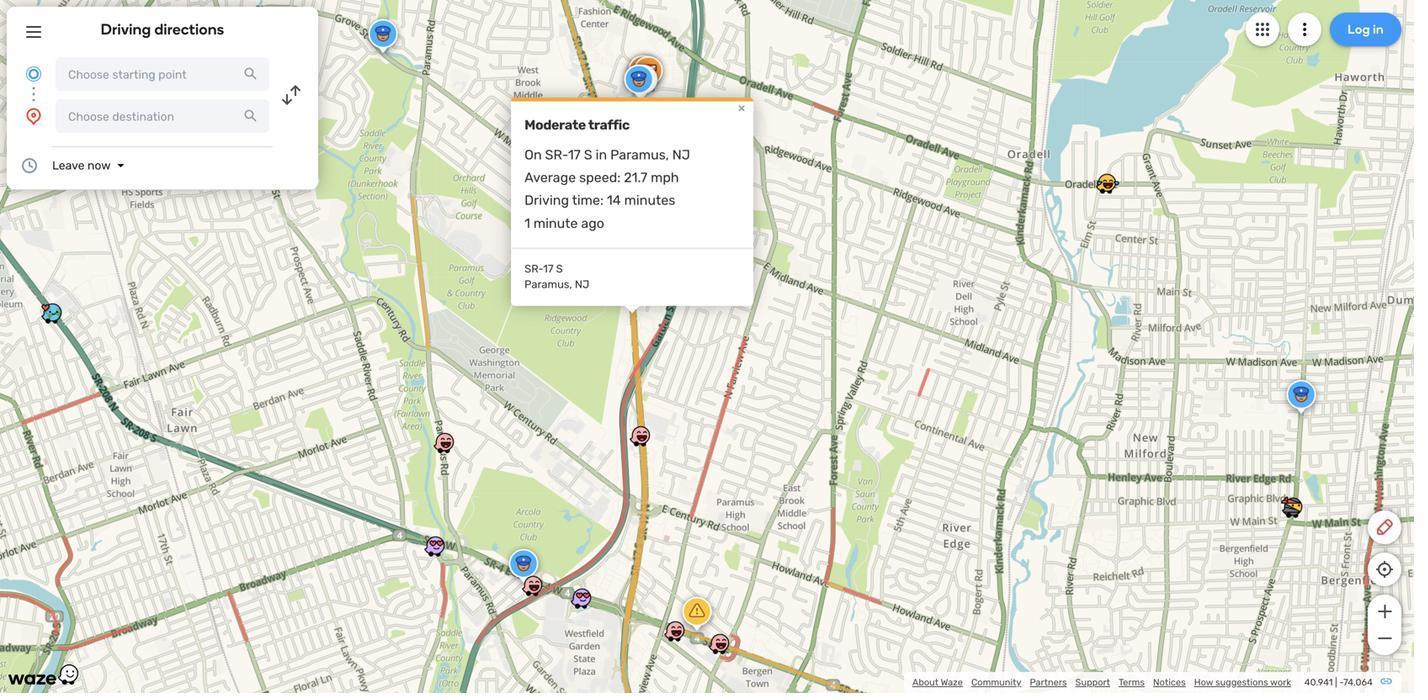 Task type: describe. For each thing, give the bounding box(es) containing it.
location image
[[24, 106, 44, 126]]

terms
[[1119, 677, 1145, 689]]

paramus, inside sr-17 s paramus, nj
[[525, 278, 572, 291]]

partners link
[[1030, 677, 1067, 689]]

on sr-17 s in paramus, nj average speed: 21.7 mph driving time: 14 minutes 1 minute ago
[[525, 147, 690, 232]]

driving inside on sr-17 s in paramus, nj average speed: 21.7 mph driving time: 14 minutes 1 minute ago
[[525, 193, 569, 209]]

partners
[[1030, 677, 1067, 689]]

terms link
[[1119, 677, 1145, 689]]

waze
[[941, 677, 963, 689]]

directions
[[154, 20, 224, 38]]

on
[[525, 147, 542, 163]]

nj inside on sr-17 s in paramus, nj average speed: 21.7 mph driving time: 14 minutes 1 minute ago
[[672, 147, 690, 163]]

moderate traffic
[[525, 117, 630, 133]]

17 inside sr-17 s paramus, nj
[[543, 263, 553, 276]]

ago
[[581, 216, 604, 232]]

pencil image
[[1375, 518, 1395, 538]]

suggestions
[[1216, 677, 1268, 689]]

40.941 | -74.064
[[1305, 677, 1373, 689]]

zoom out image
[[1374, 629, 1395, 649]]

community link
[[971, 677, 1021, 689]]

link image
[[1380, 675, 1393, 689]]

clock image
[[19, 156, 40, 176]]

support
[[1075, 677, 1110, 689]]

support link
[[1075, 677, 1110, 689]]

Choose starting point text field
[[56, 57, 269, 91]]

average
[[525, 170, 576, 186]]

21.7
[[624, 170, 648, 186]]

14
[[607, 193, 621, 209]]

s inside on sr-17 s in paramus, nj average speed: 21.7 mph driving time: 14 minutes 1 minute ago
[[584, 147, 592, 163]]

how
[[1194, 677, 1213, 689]]

driving directions
[[101, 20, 224, 38]]



Task type: vqa. For each thing, say whether or not it's contained in the screenshot.
21.7
yes



Task type: locate. For each thing, give the bounding box(es) containing it.
1 horizontal spatial paramus,
[[610, 147, 669, 163]]

0 vertical spatial driving
[[101, 20, 151, 38]]

17 down minute on the left
[[543, 263, 553, 276]]

-
[[1340, 677, 1343, 689]]

17 inside on sr-17 s in paramus, nj average speed: 21.7 mph driving time: 14 minutes 1 minute ago
[[568, 147, 581, 163]]

driving
[[101, 20, 151, 38], [525, 193, 569, 209]]

0 vertical spatial s
[[584, 147, 592, 163]]

0 horizontal spatial s
[[556, 263, 563, 276]]

zoom in image
[[1374, 602, 1395, 622]]

× link
[[734, 100, 749, 116]]

1 vertical spatial sr-
[[525, 263, 543, 276]]

sr-
[[545, 147, 568, 163], [525, 263, 543, 276]]

current location image
[[24, 64, 44, 84]]

|
[[1335, 677, 1337, 689]]

17 left in
[[568, 147, 581, 163]]

1 horizontal spatial driving
[[525, 193, 569, 209]]

0 horizontal spatial sr-
[[525, 263, 543, 276]]

1 horizontal spatial s
[[584, 147, 592, 163]]

1
[[525, 216, 530, 232]]

about waze community partners support terms notices how suggestions work
[[912, 677, 1291, 689]]

paramus,
[[610, 147, 669, 163], [525, 278, 572, 291]]

0 horizontal spatial 17
[[543, 263, 553, 276]]

minutes
[[624, 193, 675, 209]]

40.941
[[1305, 677, 1333, 689]]

1 vertical spatial s
[[556, 263, 563, 276]]

s left in
[[584, 147, 592, 163]]

nj up mph
[[672, 147, 690, 163]]

how suggestions work link
[[1194, 677, 1291, 689]]

in
[[596, 147, 607, 163]]

1 vertical spatial 17
[[543, 263, 553, 276]]

about
[[912, 677, 939, 689]]

notices link
[[1153, 677, 1186, 689]]

nj inside sr-17 s paramus, nj
[[575, 278, 589, 291]]

Choose destination text field
[[56, 99, 269, 133]]

notices
[[1153, 677, 1186, 689]]

1 vertical spatial driving
[[525, 193, 569, 209]]

speed:
[[579, 170, 621, 186]]

1 vertical spatial paramus,
[[525, 278, 572, 291]]

17
[[568, 147, 581, 163], [543, 263, 553, 276]]

74.064
[[1343, 677, 1373, 689]]

minute
[[534, 216, 578, 232]]

nj down ago
[[575, 278, 589, 291]]

sr- inside on sr-17 s in paramus, nj average speed: 21.7 mph driving time: 14 minutes 1 minute ago
[[545, 147, 568, 163]]

0 vertical spatial paramus,
[[610, 147, 669, 163]]

about waze link
[[912, 677, 963, 689]]

s down minute on the left
[[556, 263, 563, 276]]

0 vertical spatial sr-
[[545, 147, 568, 163]]

driving up choose starting point text field
[[101, 20, 151, 38]]

paramus, down minute on the left
[[525, 278, 572, 291]]

driving down average
[[525, 193, 569, 209]]

now
[[87, 159, 111, 173]]

s inside sr-17 s paramus, nj
[[556, 263, 563, 276]]

1 vertical spatial nj
[[575, 278, 589, 291]]

sr- right on
[[545, 147, 568, 163]]

0 horizontal spatial driving
[[101, 20, 151, 38]]

0 horizontal spatial nj
[[575, 278, 589, 291]]

sr- down 1
[[525, 263, 543, 276]]

moderate
[[525, 117, 586, 133]]

1 horizontal spatial 17
[[568, 147, 581, 163]]

community
[[971, 677, 1021, 689]]

leave
[[52, 159, 85, 173]]

paramus, inside on sr-17 s in paramus, nj average speed: 21.7 mph driving time: 14 minutes 1 minute ago
[[610, 147, 669, 163]]

sr-17 s paramus, nj
[[525, 263, 589, 291]]

1 horizontal spatial sr-
[[545, 147, 568, 163]]

sr- inside sr-17 s paramus, nj
[[525, 263, 543, 276]]

mph
[[651, 170, 679, 186]]

0 vertical spatial nj
[[672, 147, 690, 163]]

0 horizontal spatial paramus,
[[525, 278, 572, 291]]

paramus, up '21.7'
[[610, 147, 669, 163]]

time:
[[572, 193, 604, 209]]

0 vertical spatial 17
[[568, 147, 581, 163]]

work
[[1270, 677, 1291, 689]]

leave now
[[52, 159, 111, 173]]

traffic
[[588, 117, 630, 133]]

s
[[584, 147, 592, 163], [556, 263, 563, 276]]

1 horizontal spatial nj
[[672, 147, 690, 163]]

×
[[738, 100, 745, 116]]

nj
[[672, 147, 690, 163], [575, 278, 589, 291]]



